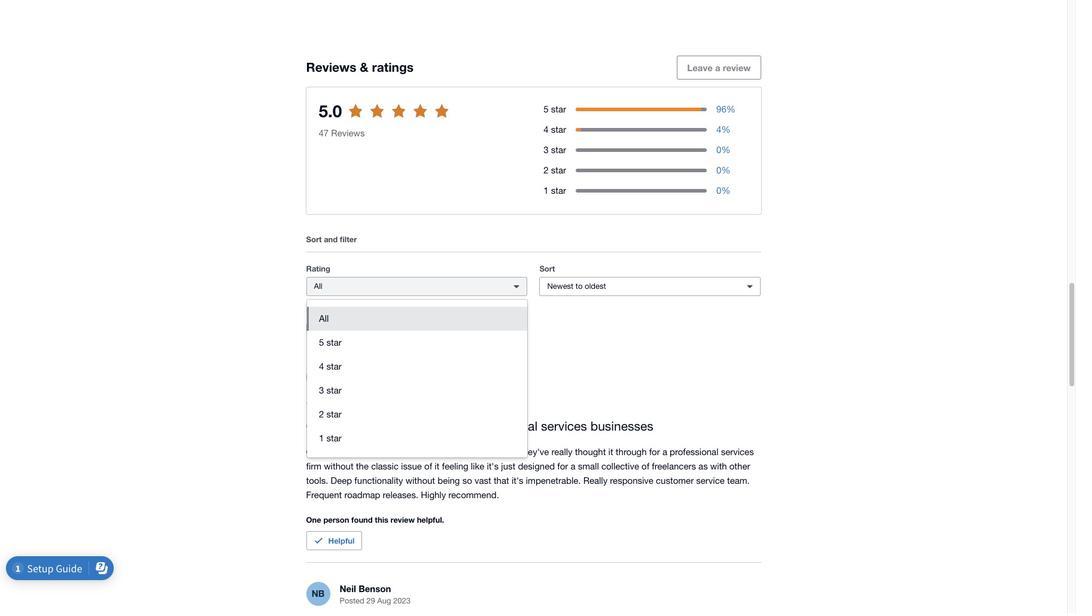 Task type: locate. For each thing, give the bounding box(es) containing it.
0 horizontal spatial 3 star
[[319, 386, 342, 396]]

0 vertical spatial 3 star
[[544, 145, 566, 155]]

1 horizontal spatial 1 star
[[544, 186, 566, 196]]

for right through
[[649, 447, 660, 458]]

2 vertical spatial a
[[571, 462, 576, 472]]

3 inside 3 star button
[[319, 386, 324, 396]]

posted down neil
[[340, 597, 364, 606]]

0 vertical spatial sort
[[306, 235, 322, 244]]

posted inside neil benson posted 29 aug 2023
[[340, 597, 364, 606]]

reviews left &
[[306, 60, 356, 75]]

gb
[[312, 372, 325, 383]]

it
[[609, 447, 613, 458], [435, 462, 440, 472]]

2 0 % from the top
[[717, 165, 731, 176]]

1 horizontal spatial services
[[721, 447, 754, 458]]

1 vertical spatial services
[[721, 447, 754, 458]]

1 vertical spatial posted
[[340, 597, 364, 606]]

1 horizontal spatial review
[[723, 62, 751, 73]]

team
[[420, 447, 440, 458]]

1 vertical spatial to
[[576, 282, 583, 291]]

the up functionality
[[356, 462, 369, 472]]

one
[[306, 516, 321, 525]]

designed
[[396, 419, 447, 433], [518, 462, 555, 472]]

all down rating
[[314, 282, 322, 291]]

0 % for 3 star
[[717, 145, 731, 155]]

0 vertical spatial 2 star
[[544, 165, 566, 176]]

reviews for recent
[[367, 322, 404, 334]]

1 vertical spatial and
[[443, 447, 458, 458]]

0 vertical spatial tool.
[[341, 419, 365, 433]]

0 vertical spatial a
[[715, 62, 721, 73]]

all button
[[306, 277, 528, 296]]

oldest
[[585, 282, 606, 291]]

0 horizontal spatial 2 star
[[319, 410, 342, 420]]

group
[[307, 300, 527, 458]]

1 vertical spatial reviews
[[331, 128, 365, 138]]

for down really at the right of the page
[[557, 462, 568, 472]]

through
[[616, 447, 647, 458]]

1 horizontal spatial 2
[[544, 165, 549, 176]]

of up responsive
[[642, 462, 650, 472]]

and up feeling at the bottom left of page
[[443, 447, 458, 458]]

review inside leave a review button
[[723, 62, 751, 73]]

2 vertical spatial 0 %
[[717, 186, 731, 196]]

leave a review
[[687, 62, 751, 73]]

1 vertical spatial 0
[[717, 165, 722, 176]]

reviews
[[306, 60, 356, 75], [331, 128, 365, 138]]

reviews right recent
[[367, 322, 404, 334]]

really
[[583, 476, 608, 486]]

3 star button
[[307, 379, 527, 403]]

1 vertical spatial reviews
[[367, 322, 404, 334]]

1 vertical spatial 4 star
[[319, 362, 342, 372]]

0 vertical spatial the
[[350, 447, 363, 458]]

1 0 from the top
[[717, 145, 722, 155]]

skip to reviews list
[[336, 113, 416, 124]]

4
[[544, 125, 549, 135], [717, 125, 722, 135], [319, 362, 324, 372]]

1 star inside button
[[319, 434, 342, 444]]

all left recent
[[319, 314, 329, 324]]

5
[[544, 104, 549, 114], [319, 338, 324, 348]]

services up really at the right of the page
[[541, 419, 587, 433]]

1 horizontal spatial 3 star
[[544, 145, 566, 155]]

it down team at the left bottom of page
[[435, 462, 440, 472]]

0 horizontal spatial like
[[471, 462, 484, 472]]

0 horizontal spatial sort
[[306, 235, 322, 244]]

of down team at the left bottom of page
[[424, 462, 432, 472]]

0 vertical spatial and
[[324, 235, 338, 244]]

reviews left list
[[368, 113, 401, 124]]

benson
[[359, 584, 391, 594]]

1 horizontal spatial without
[[406, 476, 435, 486]]

1 horizontal spatial a
[[663, 447, 667, 458]]

reviews & ratings
[[306, 60, 414, 75]]

1 vertical spatial 1
[[319, 434, 324, 444]]

1 vertical spatial 3
[[319, 386, 324, 396]]

1 vertical spatial 3 star
[[319, 386, 342, 396]]

review right the leave
[[723, 62, 751, 73]]

47
[[319, 128, 329, 138]]

1 horizontal spatial to
[[576, 282, 583, 291]]

2 vertical spatial 0
[[717, 186, 722, 196]]

1 horizontal spatial 4
[[544, 125, 549, 135]]

1 horizontal spatial 1
[[544, 186, 549, 196]]

to right skip
[[357, 113, 365, 124]]

as
[[699, 462, 708, 472]]

1 vertical spatial 1 star
[[319, 434, 342, 444]]

1
[[544, 186, 549, 196], [319, 434, 324, 444]]

a
[[715, 62, 721, 73], [663, 447, 667, 458], [571, 462, 576, 472]]

1 horizontal spatial designed
[[518, 462, 555, 472]]

2 posted from the top
[[340, 597, 364, 606]]

1 horizontal spatial tool.
[[460, 447, 478, 458]]

sort up rating
[[306, 235, 322, 244]]

tool. up feeling at the bottom left of page
[[460, 447, 478, 458]]

0 vertical spatial professional
[[469, 419, 538, 433]]

the right "fault"
[[350, 447, 363, 458]]

professional inside can't fault the projectworks team and tool. feels like they've really thought it through for a professional services firm without the classic issue of it feeling like it's just designed for a small collective of freelancers as with other tools. deep functionality without being so vast that it's impenetrable. really responsive customer service team. frequent roadmap releases. highly recommend.
[[670, 447, 719, 458]]

sort
[[306, 235, 322, 244], [540, 264, 555, 274]]

fault
[[330, 447, 348, 458]]

professional
[[469, 419, 538, 433], [670, 447, 719, 458]]

for up feeling at the bottom left of page
[[451, 419, 466, 433]]

3 0 from the top
[[717, 186, 722, 196]]

0 vertical spatial posted
[[340, 380, 364, 389]]

0 horizontal spatial of
[[424, 462, 432, 472]]

2 horizontal spatial a
[[715, 62, 721, 73]]

1 vertical spatial 5
[[319, 338, 324, 348]]

0 vertical spatial 2
[[544, 165, 549, 176]]

3 0 % from the top
[[717, 186, 731, 196]]

review right this
[[391, 516, 415, 525]]

1 horizontal spatial and
[[443, 447, 458, 458]]

0 vertical spatial 5 star
[[544, 104, 566, 114]]

4 star button
[[307, 355, 527, 379]]

0 vertical spatial all
[[314, 282, 322, 291]]

posted inside greg brown posted
[[340, 380, 364, 389]]

reviews
[[368, 113, 401, 124], [367, 322, 404, 334]]

tool. inside can't fault the projectworks team and tool. feels like they've really thought it through for a professional services firm without the classic issue of it feeling like it's just designed for a small collective of freelancers as with other tools. deep functionality without being so vast that it's impenetrable. really responsive customer service team. frequent roadmap releases. highly recommend.
[[460, 447, 478, 458]]

great tool. well designed for professional services businesses
[[306, 419, 654, 433]]

a inside button
[[715, 62, 721, 73]]

without down "fault"
[[324, 462, 354, 472]]

tools.
[[306, 476, 328, 486]]

1 vertical spatial tool.
[[460, 447, 478, 458]]

service
[[696, 476, 725, 486]]

like up just
[[504, 447, 518, 458]]

to left oldest
[[576, 282, 583, 291]]

0 vertical spatial 1 star
[[544, 186, 566, 196]]

all inside all popup button
[[314, 282, 322, 291]]

0 vertical spatial services
[[541, 419, 587, 433]]

sort up the newest
[[540, 264, 555, 274]]

feeling
[[442, 462, 468, 472]]

0 vertical spatial to
[[357, 113, 365, 124]]

3 star inside button
[[319, 386, 342, 396]]

1 vertical spatial professional
[[670, 447, 719, 458]]

a right the leave
[[715, 62, 721, 73]]

4 star inside button
[[319, 362, 342, 372]]

3 star
[[544, 145, 566, 155], [319, 386, 342, 396]]

review
[[723, 62, 751, 73], [391, 516, 415, 525]]

0 horizontal spatial 2
[[319, 410, 324, 420]]

for
[[451, 419, 466, 433], [649, 447, 660, 458], [557, 462, 568, 472]]

0 vertical spatial it's
[[487, 462, 499, 472]]

0
[[717, 145, 722, 155], [717, 165, 722, 176], [717, 186, 722, 196]]

96 %
[[717, 104, 736, 114]]

skip to reviews list link
[[325, 107, 426, 131]]

0 horizontal spatial tool.
[[341, 419, 365, 433]]

all for all popup button
[[314, 282, 322, 291]]

a up freelancers
[[663, 447, 667, 458]]

0 vertical spatial 0 %
[[717, 145, 731, 155]]

all inside all button
[[319, 314, 329, 324]]

that
[[494, 476, 509, 486]]

it up collective
[[609, 447, 613, 458]]

0 for 3 star
[[717, 145, 722, 155]]

% for 1 star
[[722, 186, 731, 196]]

like up vast
[[471, 462, 484, 472]]

to for skip
[[357, 113, 365, 124]]

1 0 % from the top
[[717, 145, 731, 155]]

2023
[[393, 597, 411, 606]]

1 horizontal spatial 3
[[544, 145, 549, 155]]

tool. left well
[[341, 419, 365, 433]]

1 vertical spatial designed
[[518, 462, 555, 472]]

feels
[[480, 447, 502, 458]]

and left filter
[[324, 235, 338, 244]]

0 horizontal spatial without
[[324, 462, 354, 472]]

0 vertical spatial for
[[451, 419, 466, 433]]

1 horizontal spatial for
[[557, 462, 568, 472]]

0 horizontal spatial 4 star
[[319, 362, 342, 372]]

2 star inside button
[[319, 410, 342, 420]]

nb
[[312, 589, 325, 599]]

aug
[[377, 597, 391, 606]]

1 vertical spatial for
[[649, 447, 660, 458]]

it's right that
[[512, 476, 524, 486]]

greg
[[340, 367, 360, 378]]

posted
[[340, 380, 364, 389], [340, 597, 364, 606]]

0 horizontal spatial 5
[[319, 338, 324, 348]]

1 horizontal spatial it's
[[512, 476, 524, 486]]

designed down they've
[[518, 462, 555, 472]]

recommend.
[[449, 490, 499, 501]]

designed up team at the left bottom of page
[[396, 419, 447, 433]]

functionality
[[355, 476, 403, 486]]

1 posted from the top
[[340, 380, 364, 389]]

5 star
[[544, 104, 566, 114], [319, 338, 342, 348]]

0 horizontal spatial to
[[357, 113, 365, 124]]

most
[[306, 322, 331, 334]]

1 vertical spatial a
[[663, 447, 667, 458]]

5.0
[[319, 101, 342, 121]]

1 vertical spatial 2 star
[[319, 410, 342, 420]]

0 vertical spatial designed
[[396, 419, 447, 433]]

1 vertical spatial 5 star
[[319, 338, 342, 348]]

professional up the feels
[[469, 419, 538, 433]]

they've
[[520, 447, 549, 458]]

1 horizontal spatial of
[[642, 462, 650, 472]]

0 horizontal spatial designed
[[396, 419, 447, 433]]

it's down the feels
[[487, 462, 499, 472]]

professional up as
[[670, 447, 719, 458]]

services
[[541, 419, 587, 433], [721, 447, 754, 458]]

reviews down skip
[[331, 128, 365, 138]]

team.
[[727, 476, 750, 486]]

tool.
[[341, 419, 365, 433], [460, 447, 478, 458]]

0 vertical spatial 0
[[717, 145, 722, 155]]

collective
[[602, 462, 639, 472]]

1 horizontal spatial like
[[504, 447, 518, 458]]

services up other
[[721, 447, 754, 458]]

29
[[367, 597, 375, 606]]

0 vertical spatial reviews
[[306, 60, 356, 75]]

posted for neil
[[340, 597, 364, 606]]

person
[[323, 516, 349, 525]]

a left small
[[571, 462, 576, 472]]

1 horizontal spatial professional
[[670, 447, 719, 458]]

1 star
[[544, 186, 566, 196], [319, 434, 342, 444]]

0 % for 1 star
[[717, 186, 731, 196]]

1 vertical spatial 2
[[319, 410, 324, 420]]

deep
[[331, 476, 352, 486]]

2 star button
[[307, 403, 527, 427]]

brown
[[363, 367, 391, 378]]

all
[[314, 282, 322, 291], [319, 314, 329, 324]]

0 horizontal spatial 1
[[319, 434, 324, 444]]

services inside can't fault the projectworks team and tool. feels like they've really thought it through for a professional services firm without the classic issue of it feeling like it's just designed for a small collective of freelancers as with other tools. deep functionality without being so vast that it's impenetrable. really responsive customer service team. frequent roadmap releases. highly recommend.
[[721, 447, 754, 458]]

0 horizontal spatial 5 star
[[319, 338, 342, 348]]

posted down greg
[[340, 380, 364, 389]]

other
[[730, 462, 750, 472]]

skip
[[336, 113, 354, 124]]

of
[[424, 462, 432, 472], [642, 462, 650, 472]]

without down issue
[[406, 476, 435, 486]]

1 horizontal spatial sort
[[540, 264, 555, 274]]

2 0 from the top
[[717, 165, 722, 176]]

1 vertical spatial without
[[406, 476, 435, 486]]

to
[[357, 113, 365, 124], [576, 282, 583, 291]]

list box
[[307, 300, 527, 458]]

newest
[[547, 282, 574, 291]]

to inside popup button
[[576, 282, 583, 291]]

the
[[350, 447, 363, 458], [356, 462, 369, 472]]



Task type: describe. For each thing, give the bounding box(es) containing it.
can't
[[306, 447, 328, 458]]

&
[[360, 60, 369, 75]]

to for newest
[[576, 282, 583, 291]]

0 horizontal spatial a
[[571, 462, 576, 472]]

2 horizontal spatial 4
[[717, 125, 722, 135]]

1 vertical spatial like
[[471, 462, 484, 472]]

1 vertical spatial it's
[[512, 476, 524, 486]]

1 horizontal spatial 4 star
[[544, 125, 566, 135]]

sort for sort and filter
[[306, 235, 322, 244]]

filter
[[340, 235, 357, 244]]

96
[[717, 104, 727, 114]]

4 inside button
[[319, 362, 324, 372]]

and inside can't fault the projectworks team and tool. feels like they've really thought it through for a professional services firm without the classic issue of it feeling like it's just designed for a small collective of freelancers as with other tools. deep functionality without being so vast that it's impenetrable. really responsive customer service team. frequent roadmap releases. highly recommend.
[[443, 447, 458, 458]]

small
[[578, 462, 599, 472]]

0 horizontal spatial and
[[324, 235, 338, 244]]

0 for 2 star
[[717, 165, 722, 176]]

0 horizontal spatial it
[[435, 462, 440, 472]]

1 of from the left
[[424, 462, 432, 472]]

0 % for 2 star
[[717, 165, 731, 176]]

0 vertical spatial 5
[[544, 104, 549, 114]]

rating
[[306, 264, 330, 274]]

all for all button
[[319, 314, 329, 324]]

neil benson posted 29 aug 2023
[[340, 584, 411, 606]]

firm
[[306, 462, 321, 472]]

frequent
[[306, 490, 342, 501]]

1 horizontal spatial 2 star
[[544, 165, 566, 176]]

group containing all
[[307, 300, 527, 458]]

impenetrable.
[[526, 476, 581, 486]]

freelancers
[[652, 462, 696, 472]]

can't fault the projectworks team and tool. feels like they've really thought it through for a professional services firm without the classic issue of it feeling like it's just designed for a small collective of freelancers as with other tools. deep functionality without being so vast that it's impenetrable. really responsive customer service team. frequent roadmap releases. highly recommend.
[[306, 447, 757, 501]]

leave
[[687, 62, 713, 73]]

4 %
[[717, 125, 731, 135]]

well
[[369, 419, 392, 433]]

greg brown posted
[[340, 367, 391, 389]]

found
[[351, 516, 373, 525]]

designed inside can't fault the projectworks team and tool. feels like they've really thought it through for a professional services firm without the classic issue of it feeling like it's just designed for a small collective of freelancers as with other tools. deep functionality without being so vast that it's impenetrable. really responsive customer service team. frequent roadmap releases. highly recommend.
[[518, 462, 555, 472]]

1 inside button
[[319, 434, 324, 444]]

really
[[552, 447, 573, 458]]

5 inside button
[[319, 338, 324, 348]]

with
[[710, 462, 727, 472]]

0 for 1 star
[[717, 186, 722, 196]]

helpful button
[[306, 531, 362, 551]]

% for 5 star
[[727, 104, 736, 114]]

1 horizontal spatial 5 star
[[544, 104, 566, 114]]

most recent reviews
[[306, 322, 404, 334]]

projectworks
[[365, 447, 418, 458]]

being
[[438, 476, 460, 486]]

businesses
[[591, 419, 654, 433]]

1 star button
[[307, 427, 527, 451]]

reviews for to
[[368, 113, 401, 124]]

list
[[403, 113, 416, 124]]

neil
[[340, 584, 356, 594]]

thought
[[575, 447, 606, 458]]

helpful.
[[417, 516, 444, 525]]

roadmap
[[344, 490, 380, 501]]

this
[[375, 516, 388, 525]]

5 star button
[[307, 331, 527, 355]]

newest to oldest button
[[540, 277, 761, 296]]

sort and filter
[[306, 235, 357, 244]]

one person found this review helpful.
[[306, 516, 444, 525]]

1 horizontal spatial it
[[609, 447, 613, 458]]

5 star inside 5 star button
[[319, 338, 342, 348]]

0 horizontal spatial services
[[541, 419, 587, 433]]

releases.
[[383, 490, 418, 501]]

2 of from the left
[[642, 462, 650, 472]]

issue
[[401, 462, 422, 472]]

posted for greg
[[340, 380, 364, 389]]

responsive
[[610, 476, 654, 486]]

2 inside button
[[319, 410, 324, 420]]

all button
[[307, 307, 527, 331]]

0 horizontal spatial for
[[451, 419, 466, 433]]

% for 4 star
[[722, 125, 731, 135]]

customer
[[656, 476, 694, 486]]

sort for sort
[[540, 264, 555, 274]]

vast
[[475, 476, 491, 486]]

helpful
[[328, 536, 355, 546]]

0 vertical spatial 3
[[544, 145, 549, 155]]

great
[[306, 419, 337, 433]]

0 horizontal spatial professional
[[469, 419, 538, 433]]

just
[[501, 462, 516, 472]]

recent
[[333, 322, 364, 334]]

ratings
[[372, 60, 414, 75]]

1 vertical spatial the
[[356, 462, 369, 472]]

leave a review button
[[677, 56, 761, 80]]

% for 3 star
[[722, 145, 731, 155]]

classic
[[371, 462, 399, 472]]

newest to oldest
[[547, 282, 606, 291]]

47 reviews
[[319, 128, 365, 138]]

list box containing all
[[307, 300, 527, 458]]

2 vertical spatial for
[[557, 462, 568, 472]]

2 horizontal spatial for
[[649, 447, 660, 458]]

0 horizontal spatial it's
[[487, 462, 499, 472]]

so
[[462, 476, 472, 486]]

0 horizontal spatial review
[[391, 516, 415, 525]]

highly
[[421, 490, 446, 501]]

% for 2 star
[[722, 165, 731, 176]]



Task type: vqa. For each thing, say whether or not it's contained in the screenshot.
top 1
yes



